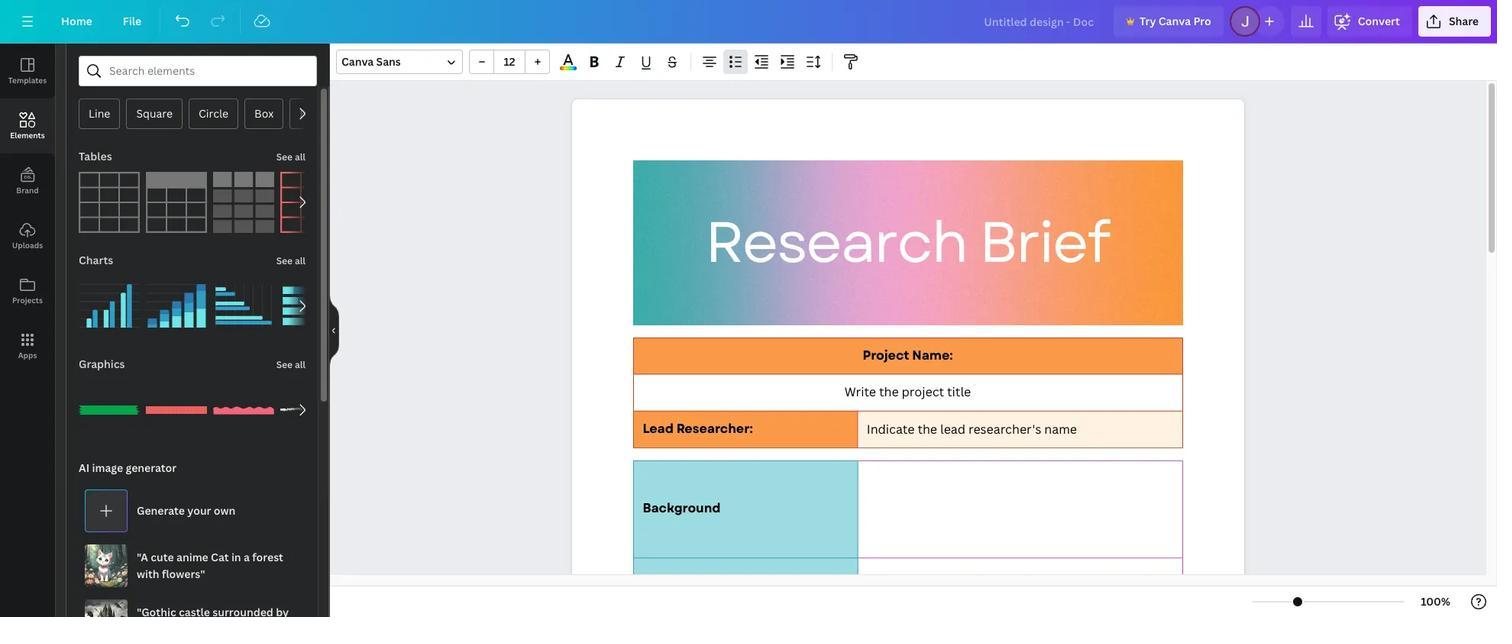 Task type: locate. For each thing, give the bounding box(es) containing it.
Search elements search field
[[109, 57, 286, 86]]

uploads button
[[0, 209, 55, 264]]

1 see from the top
[[276, 151, 293, 163]]

2 vertical spatial all
[[295, 358, 306, 371]]

canva inside dropdown button
[[342, 54, 374, 69]]

projects button
[[0, 264, 55, 319]]

canva
[[1159, 14, 1191, 28], [342, 54, 374, 69]]

2 vertical spatial see
[[276, 358, 293, 371]]

1 vertical spatial see
[[276, 254, 293, 267]]

3 all from the top
[[295, 358, 306, 371]]

hide image
[[329, 294, 339, 367]]

generator
[[126, 461, 177, 475]]

forest
[[252, 550, 283, 565]]

0 vertical spatial see
[[276, 151, 293, 163]]

canva right try
[[1159, 14, 1191, 28]]

square
[[136, 106, 173, 121]]

1 vertical spatial canva
[[342, 54, 374, 69]]

0 horizontal spatial canva
[[342, 54, 374, 69]]

canva sans
[[342, 54, 401, 69]]

3 see all from the top
[[276, 358, 306, 371]]

– – number field
[[499, 54, 520, 69]]

charts
[[79, 253, 113, 267]]

see all
[[276, 151, 306, 163], [276, 254, 306, 267], [276, 358, 306, 371]]

all
[[295, 151, 306, 163], [295, 254, 306, 267], [295, 358, 306, 371]]

see all button for graphics
[[275, 349, 307, 380]]

own
[[214, 503, 236, 518]]

1 vertical spatial all
[[295, 254, 306, 267]]

0 vertical spatial canva
[[1159, 14, 1191, 28]]

0 vertical spatial see all
[[276, 151, 306, 163]]

try canva pro
[[1140, 14, 1212, 28]]

home
[[61, 14, 92, 28]]

cat
[[211, 550, 229, 565]]

graphics
[[79, 357, 125, 371]]

2 see from the top
[[276, 254, 293, 267]]

sans
[[376, 54, 401, 69]]

a
[[244, 550, 250, 565]]

2 vertical spatial see all
[[276, 358, 306, 371]]

file
[[123, 14, 141, 28]]

add this table to the canvas image
[[79, 172, 140, 233], [146, 172, 207, 233], [213, 172, 274, 233], [280, 172, 342, 233]]

1 horizontal spatial canva
[[1159, 14, 1191, 28]]

all for graphics
[[295, 358, 306, 371]]

1 see all from the top
[[276, 151, 306, 163]]

group
[[469, 50, 550, 74], [79, 267, 140, 337], [146, 267, 207, 337], [213, 267, 274, 337], [280, 276, 342, 337], [79, 371, 140, 441], [146, 380, 207, 441], [213, 380, 274, 441], [280, 380, 342, 441]]

Research Brief text field
[[572, 99, 1244, 617]]

apps
[[18, 350, 37, 361]]

100%
[[1421, 594, 1451, 609]]

box button
[[245, 99, 284, 129]]

1 vertical spatial see all button
[[275, 245, 307, 276]]

3 see all button from the top
[[275, 349, 307, 380]]

torn paper banner with space for text image
[[280, 380, 342, 441]]

canva left sans
[[342, 54, 374, 69]]

tables button
[[77, 141, 114, 172]]

flowers"
[[162, 567, 205, 581]]

try
[[1140, 14, 1156, 28]]

main menu bar
[[0, 0, 1497, 44]]

pro
[[1194, 14, 1212, 28]]

see
[[276, 151, 293, 163], [276, 254, 293, 267], [276, 358, 293, 371]]

2 see all button from the top
[[275, 245, 307, 276]]

circle button
[[189, 99, 238, 129]]

2 vertical spatial see all button
[[275, 349, 307, 380]]

1 see all button from the top
[[275, 141, 307, 172]]

0 vertical spatial all
[[295, 151, 306, 163]]

4 add this table to the canvas image from the left
[[280, 172, 342, 233]]

Design title text field
[[972, 6, 1108, 37]]

see all for graphics
[[276, 358, 306, 371]]

line button
[[79, 99, 120, 129]]

brand button
[[0, 154, 55, 209]]

0 vertical spatial see all button
[[275, 141, 307, 172]]

"a cute anime cat in a forest with flowers"
[[137, 550, 283, 581]]

elements
[[10, 130, 45, 141]]

share button
[[1419, 6, 1491, 37]]

2 see all from the top
[[276, 254, 306, 267]]

elements button
[[0, 99, 55, 154]]

3 see from the top
[[276, 358, 293, 371]]

all for tables
[[295, 151, 306, 163]]

research
[[705, 202, 967, 284]]

convert
[[1358, 14, 1400, 28]]

1 vertical spatial see all
[[276, 254, 306, 267]]

templates
[[8, 75, 47, 86]]

share
[[1449, 14, 1479, 28]]

rectangle button
[[290, 99, 361, 129]]

1 all from the top
[[295, 151, 306, 163]]

see all button
[[275, 141, 307, 172], [275, 245, 307, 276], [275, 349, 307, 380]]

2 all from the top
[[295, 254, 306, 267]]

line
[[89, 106, 110, 121]]

box
[[254, 106, 274, 121]]

image
[[92, 461, 123, 475]]

"a
[[137, 550, 148, 565]]

ai image generator
[[79, 461, 177, 475]]



Task type: describe. For each thing, give the bounding box(es) containing it.
generate your own
[[137, 503, 236, 518]]

file button
[[111, 6, 154, 37]]

uploads
[[12, 240, 43, 251]]

canva sans button
[[336, 50, 463, 74]]

canva inside button
[[1159, 14, 1191, 28]]

3 add this table to the canvas image from the left
[[213, 172, 274, 233]]

in
[[231, 550, 241, 565]]

projects
[[12, 295, 43, 306]]

rectangle
[[300, 106, 351, 121]]

circle
[[199, 106, 229, 121]]

see for graphics
[[276, 358, 293, 371]]

charts button
[[77, 245, 115, 276]]

playful decorative ribbon banner image
[[79, 380, 140, 441]]

apps button
[[0, 319, 55, 374]]

see all for charts
[[276, 254, 306, 267]]

see for tables
[[276, 151, 293, 163]]

square button
[[126, 99, 183, 129]]

see for charts
[[276, 254, 293, 267]]

brief
[[979, 202, 1109, 284]]

generate
[[137, 503, 185, 518]]

see all button for tables
[[275, 141, 307, 172]]

your
[[187, 503, 211, 518]]

all for charts
[[295, 254, 306, 267]]

cute
[[151, 550, 174, 565]]

see all button for charts
[[275, 245, 307, 276]]

easter banner image
[[146, 380, 207, 441]]

home link
[[49, 6, 104, 37]]

with
[[137, 567, 159, 581]]

brand
[[16, 185, 39, 196]]

graphics button
[[77, 349, 126, 380]]

1 add this table to the canvas image from the left
[[79, 172, 140, 233]]

ai
[[79, 461, 89, 475]]

try canva pro button
[[1114, 6, 1224, 37]]

tables
[[79, 149, 112, 163]]

2 add this table to the canvas image from the left
[[146, 172, 207, 233]]

color range image
[[560, 67, 577, 70]]

research brief
[[705, 202, 1109, 284]]

anime
[[176, 550, 208, 565]]

templates button
[[0, 44, 55, 99]]

side panel tab list
[[0, 44, 55, 374]]

convert button
[[1328, 6, 1413, 37]]

100% button
[[1411, 590, 1461, 614]]

playful decorative wavy banner image
[[213, 380, 274, 441]]

see all for tables
[[276, 151, 306, 163]]



Task type: vqa. For each thing, say whether or not it's contained in the screenshot.
Line at the left of the page
yes



